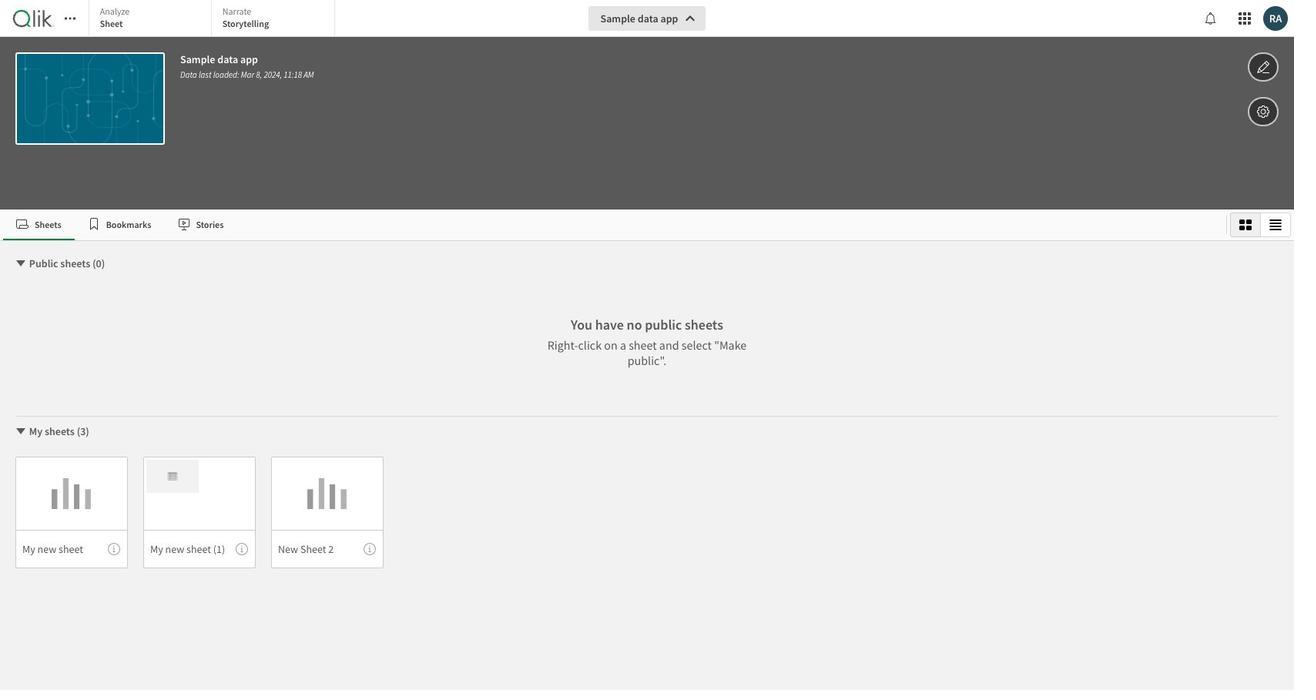 Task type: describe. For each thing, give the bounding box(es) containing it.
list view image
[[1270, 219, 1282, 231]]

tooltip for new sheet 2 sheet is selected. press the spacebar or enter key to open new sheet 2 sheet. use the right and left arrow keys to navigate. "element"
[[364, 543, 376, 555]]

1 collapse image from the top
[[15, 257, 27, 270]]

menu item for my new sheet (1) sheet is selected. press the spacebar or enter key to open my new sheet (1) sheet. use the right and left arrow keys to navigate. "element"
[[143, 530, 256, 569]]

edit image
[[1256, 58, 1270, 76]]

new sheet 2 sheet is selected. press the spacebar or enter key to open new sheet 2 sheet. use the right and left arrow keys to navigate. element
[[271, 457, 384, 569]]

menu item for my new sheet sheet is selected. press the spacebar or enter key to open my new sheet sheet. use the right and left arrow keys to navigate. element
[[15, 530, 128, 569]]

menu item for new sheet 2 sheet is selected. press the spacebar or enter key to open new sheet 2 sheet. use the right and left arrow keys to navigate. "element"
[[271, 530, 384, 569]]



Task type: vqa. For each thing, say whether or not it's contained in the screenshot.
Cloud to the bottom
no



Task type: locate. For each thing, give the bounding box(es) containing it.
tooltip inside my new sheet sheet is selected. press the spacebar or enter key to open my new sheet sheet. use the right and left arrow keys to navigate. element
[[108, 543, 120, 555]]

1 menu item from the left
[[15, 530, 128, 569]]

2 menu item from the left
[[143, 530, 256, 569]]

my new sheet sheet is selected. press the spacebar or enter key to open my new sheet sheet. use the right and left arrow keys to navigate. element
[[15, 457, 128, 569]]

0 horizontal spatial tooltip
[[108, 543, 120, 555]]

my new sheet (1) sheet is selected. press the spacebar or enter key to open my new sheet (1) sheet. use the right and left arrow keys to navigate. element
[[143, 457, 256, 569]]

1 vertical spatial collapse image
[[15, 425, 27, 438]]

collapse image
[[15, 257, 27, 270], [15, 425, 27, 438]]

tooltip for my new sheet (1) sheet is selected. press the spacebar or enter key to open my new sheet (1) sheet. use the right and left arrow keys to navigate. "element"
[[236, 543, 248, 555]]

tooltip inside new sheet 2 sheet is selected. press the spacebar or enter key to open new sheet 2 sheet. use the right and left arrow keys to navigate. "element"
[[364, 543, 376, 555]]

2 horizontal spatial menu item
[[271, 530, 384, 569]]

0 vertical spatial collapse image
[[15, 257, 27, 270]]

grid view image
[[1240, 219, 1252, 231]]

group
[[1230, 213, 1291, 237]]

toolbar
[[0, 0, 1294, 210]]

2 collapse image from the top
[[15, 425, 27, 438]]

tooltip inside my new sheet (1) sheet is selected. press the spacebar or enter key to open my new sheet (1) sheet. use the right and left arrow keys to navigate. "element"
[[236, 543, 248, 555]]

1 vertical spatial tab list
[[3, 210, 1220, 240]]

0 horizontal spatial menu item
[[15, 530, 128, 569]]

3 menu item from the left
[[271, 530, 384, 569]]

2 horizontal spatial tooltip
[[364, 543, 376, 555]]

1 horizontal spatial menu item
[[143, 530, 256, 569]]

app options image
[[1256, 102, 1270, 121]]

2 tooltip from the left
[[236, 543, 248, 555]]

3 tooltip from the left
[[364, 543, 376, 555]]

1 horizontal spatial tooltip
[[236, 543, 248, 555]]

tab list
[[88, 0, 339, 39], [3, 210, 1220, 240]]

tooltip
[[108, 543, 120, 555], [236, 543, 248, 555], [364, 543, 376, 555]]

0 vertical spatial tab list
[[88, 0, 339, 39]]

menu item
[[15, 530, 128, 569], [143, 530, 256, 569], [271, 530, 384, 569]]

tooltip for my new sheet sheet is selected. press the spacebar or enter key to open my new sheet sheet. use the right and left arrow keys to navigate. element
[[108, 543, 120, 555]]

1 tooltip from the left
[[108, 543, 120, 555]]

application
[[0, 0, 1294, 690]]



